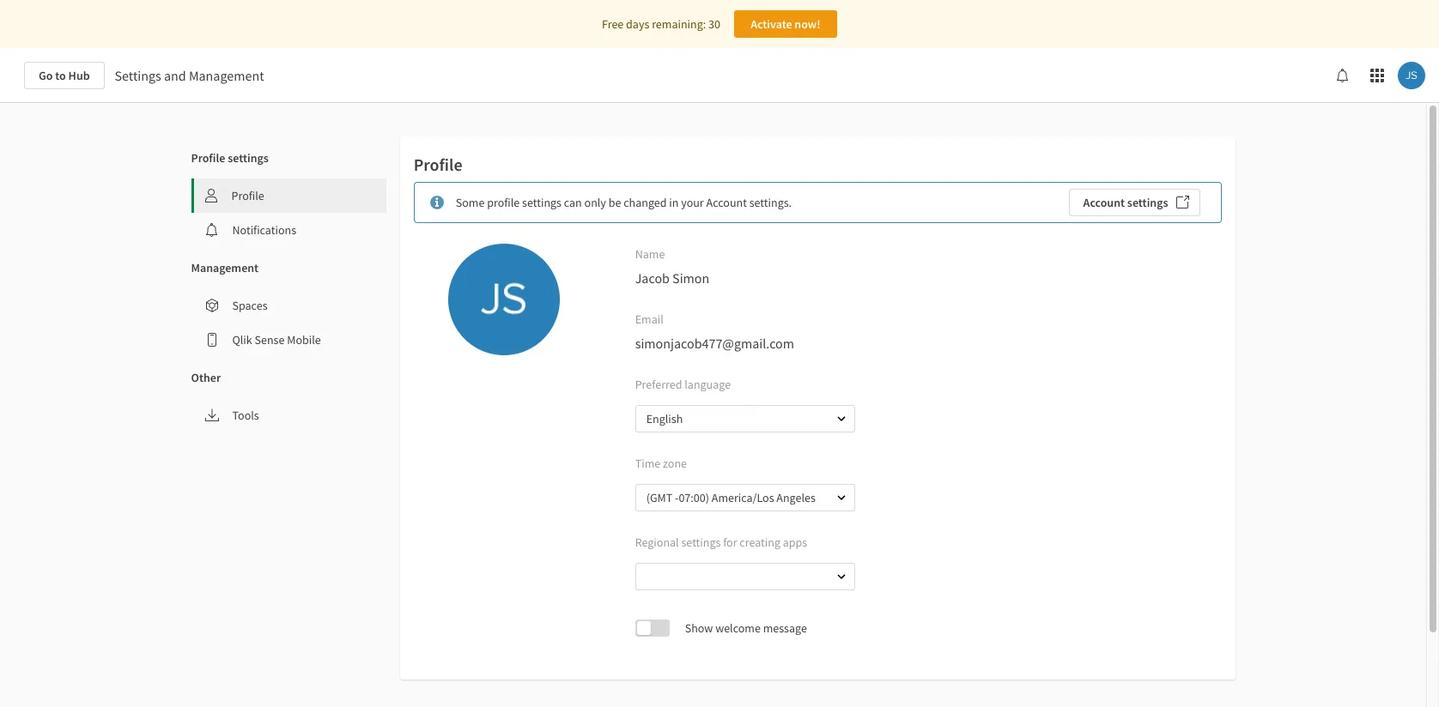Task type: locate. For each thing, give the bounding box(es) containing it.
qlik sense mobile link
[[191, 323, 386, 357]]

alert
[[414, 182, 1222, 223]]

management up spaces at the top
[[191, 260, 259, 276]]

spaces
[[232, 298, 268, 313]]

0 horizontal spatial account
[[706, 195, 747, 210]]

profile link
[[194, 179, 386, 213]]

simonjacob477@gmail.com
[[635, 335, 794, 352]]

activate
[[751, 16, 792, 32]]

1 vertical spatial open image
[[836, 493, 847, 503]]

settings and management
[[115, 67, 264, 84]]

preferred
[[635, 377, 682, 392]]

name jacob simon
[[635, 246, 710, 287]]

0 vertical spatial jacob simon image
[[1398, 62, 1426, 89]]

0 vertical spatial management
[[189, 67, 264, 84]]

open image for preferred language
[[836, 414, 847, 424]]

1 vertical spatial jacob simon image
[[448, 244, 560, 356]]

hub
[[68, 68, 90, 83]]

account
[[706, 195, 747, 210], [1083, 195, 1125, 210]]

0 vertical spatial open image
[[836, 414, 847, 424]]

account settings
[[1083, 195, 1168, 210]]

2 account from the left
[[1083, 195, 1125, 210]]

settings
[[115, 67, 161, 84]]

profile up notifications
[[231, 188, 264, 204]]

settings for regional settings for creating apps
[[681, 535, 721, 551]]

activate now!
[[751, 16, 821, 32]]

preferred language
[[635, 377, 731, 392]]

1 horizontal spatial account
[[1083, 195, 1125, 210]]

spaces link
[[191, 289, 386, 323]]

profile
[[191, 150, 225, 166], [414, 154, 463, 175], [231, 188, 264, 204]]

None text field
[[637, 484, 822, 512]]

for
[[723, 535, 737, 551]]

time
[[635, 456, 661, 472]]

profile settings
[[191, 150, 269, 166]]

show welcome message
[[685, 621, 807, 637]]

free days remaining: 30
[[602, 16, 720, 32]]

jacob
[[635, 270, 670, 287]]

regional settings for creating apps
[[635, 535, 807, 551]]

only
[[584, 195, 606, 210]]

management right the and
[[189, 67, 264, 84]]

go
[[39, 68, 53, 83]]

settings
[[228, 150, 269, 166], [522, 195, 562, 210], [1127, 195, 1168, 210], [681, 535, 721, 551]]

open image
[[836, 414, 847, 424], [836, 493, 847, 503]]

management
[[189, 67, 264, 84], [191, 260, 259, 276]]

None text field
[[637, 405, 822, 433], [637, 564, 822, 591], [637, 405, 822, 433], [637, 564, 822, 591]]

0 horizontal spatial profile
[[191, 150, 225, 166]]

1 open image from the top
[[836, 414, 847, 424]]

profile
[[487, 195, 520, 210]]

2 open image from the top
[[836, 493, 847, 503]]

account settings link
[[1069, 189, 1200, 216]]

message
[[763, 621, 807, 637]]

settings.
[[749, 195, 792, 210]]

30
[[709, 16, 720, 32]]

profile down settings and management
[[191, 150, 225, 166]]

profile up some
[[414, 154, 463, 175]]

can
[[564, 195, 582, 210]]

tools
[[232, 408, 259, 423]]

jacob simon image
[[1398, 62, 1426, 89], [448, 244, 560, 356]]

to
[[55, 68, 66, 83]]



Task type: describe. For each thing, give the bounding box(es) containing it.
qlik sense mobile
[[232, 332, 321, 348]]

2 horizontal spatial profile
[[414, 154, 463, 175]]

zone
[[663, 456, 687, 472]]

changed
[[624, 195, 667, 210]]

open image
[[836, 572, 847, 583]]

email
[[635, 312, 664, 327]]

language
[[685, 377, 731, 392]]

now!
[[795, 16, 821, 32]]

days
[[626, 16, 650, 32]]

be
[[609, 195, 621, 210]]

settings for account settings
[[1127, 195, 1168, 210]]

go to hub link
[[24, 62, 104, 89]]

simon
[[673, 270, 710, 287]]

mobile
[[287, 332, 321, 348]]

1 horizontal spatial jacob simon image
[[1398, 62, 1426, 89]]

show
[[685, 621, 713, 637]]

and
[[164, 67, 186, 84]]

apps
[[783, 535, 807, 551]]

time zone
[[635, 456, 687, 472]]

free
[[602, 16, 624, 32]]

tools link
[[191, 398, 386, 433]]

some profile settings can only be changed in your account settings.
[[456, 195, 792, 210]]

go to hub
[[39, 68, 90, 83]]

regional
[[635, 535, 679, 551]]

1 vertical spatial management
[[191, 260, 259, 276]]

notifications link
[[191, 213, 386, 247]]

1 account from the left
[[706, 195, 747, 210]]

1 horizontal spatial profile
[[231, 188, 264, 204]]

your
[[681, 195, 704, 210]]

open image for time zone
[[836, 493, 847, 503]]

in
[[669, 195, 679, 210]]

0 horizontal spatial jacob simon image
[[448, 244, 560, 356]]

name
[[635, 246, 665, 262]]

email simonjacob477@gmail.com
[[635, 312, 794, 352]]

alert containing some profile settings can only be changed in your account settings.
[[414, 182, 1222, 223]]

notifications
[[232, 222, 296, 238]]

creating
[[740, 535, 781, 551]]

sense
[[255, 332, 285, 348]]

welcome
[[716, 621, 761, 637]]

qlik
[[232, 332, 252, 348]]

some
[[456, 195, 485, 210]]

activate now! link
[[734, 10, 837, 38]]

remaining:
[[652, 16, 706, 32]]

other
[[191, 370, 221, 386]]

settings for profile settings
[[228, 150, 269, 166]]



Task type: vqa. For each thing, say whether or not it's contained in the screenshot.
'Mobile'
yes



